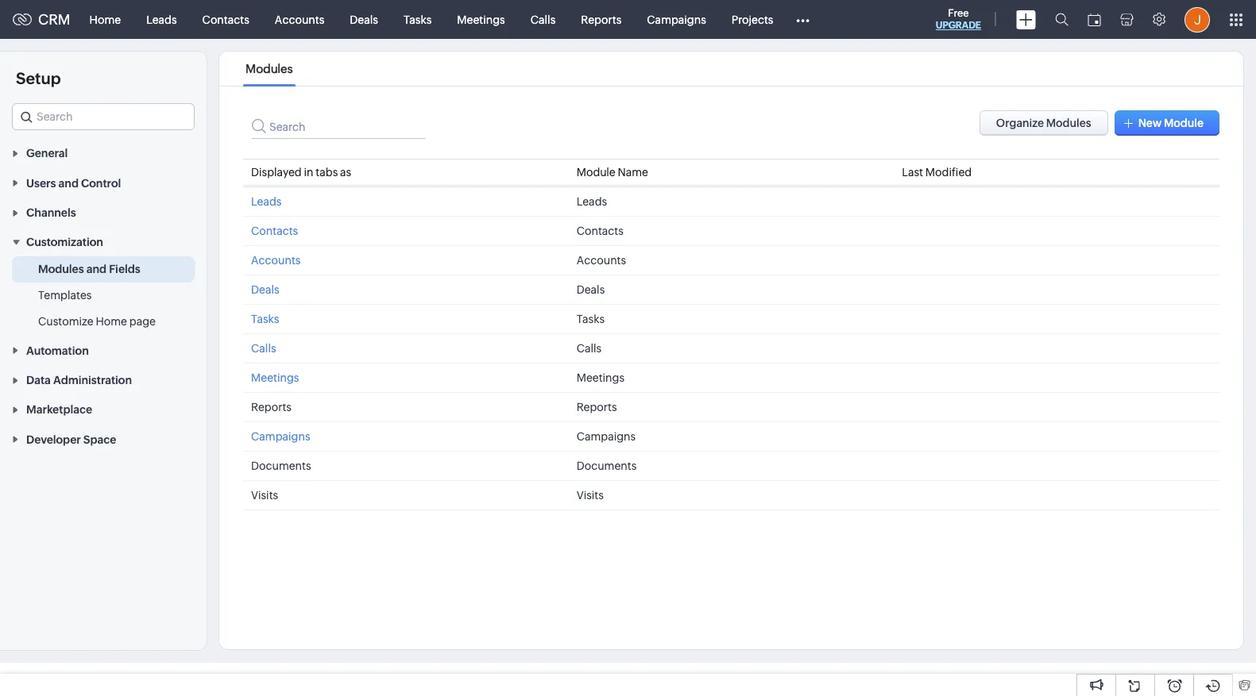 Task type: locate. For each thing, give the bounding box(es) containing it.
calendar image
[[1088, 13, 1101, 26]]

1 documents from the left
[[251, 460, 311, 473]]

1 vertical spatial modules
[[38, 263, 84, 276]]

general button
[[0, 138, 207, 168]]

home
[[89, 13, 121, 26], [96, 316, 127, 328]]

1 horizontal spatial tasks link
[[391, 0, 444, 39]]

1 horizontal spatial modules
[[246, 62, 293, 75]]

data
[[26, 374, 51, 387]]

templates
[[38, 290, 92, 302]]

documents
[[251, 460, 311, 473], [577, 460, 637, 473]]

0 horizontal spatial module
[[577, 166, 616, 179]]

space
[[83, 434, 116, 446]]

meetings
[[457, 13, 505, 26], [251, 372, 299, 385], [577, 372, 625, 385]]

0 vertical spatial deals link
[[337, 0, 391, 39]]

None field
[[12, 103, 195, 130]]

0 horizontal spatial campaigns link
[[251, 431, 310, 443]]

leads down displayed on the top left
[[251, 195, 282, 208]]

leads
[[146, 13, 177, 26], [251, 195, 282, 208], [577, 195, 607, 208]]

contacts down displayed on the top left
[[251, 225, 298, 238]]

1 horizontal spatial and
[[86, 263, 107, 276]]

home link
[[77, 0, 134, 39]]

automation button
[[0, 336, 207, 365]]

upgrade
[[936, 20, 981, 31]]

1 vertical spatial tasks link
[[251, 313, 279, 326]]

modules for modules and fields
[[38, 263, 84, 276]]

0 horizontal spatial leads link
[[134, 0, 190, 39]]

0 vertical spatial modules
[[246, 62, 293, 75]]

search element
[[1046, 0, 1078, 39]]

home inside home link
[[89, 13, 121, 26]]

calls
[[531, 13, 556, 26], [251, 342, 276, 355], [577, 342, 602, 355]]

new module button
[[1115, 110, 1220, 136]]

contacts link down displayed on the top left
[[251, 225, 298, 238]]

None button
[[980, 110, 1108, 136]]

1 vertical spatial deals link
[[251, 284, 279, 296]]

1 vertical spatial contacts link
[[251, 225, 298, 238]]

customization
[[26, 236, 103, 249]]

1 vertical spatial and
[[86, 263, 107, 276]]

2 documents from the left
[[577, 460, 637, 473]]

create menu image
[[1016, 10, 1036, 29]]

accounts link
[[262, 0, 337, 39], [251, 254, 301, 267]]

modules for modules
[[246, 62, 293, 75]]

0 vertical spatial meetings link
[[444, 0, 518, 39]]

tasks link
[[391, 0, 444, 39], [251, 313, 279, 326]]

calls link
[[518, 0, 568, 39], [251, 342, 276, 355]]

0 horizontal spatial documents
[[251, 460, 311, 473]]

0 vertical spatial home
[[89, 13, 121, 26]]

modules
[[246, 62, 293, 75], [38, 263, 84, 276]]

1 vertical spatial calls link
[[251, 342, 276, 355]]

0 vertical spatial module
[[1164, 117, 1204, 130]]

administration
[[53, 374, 132, 387]]

reports
[[581, 13, 622, 26], [251, 401, 292, 414], [577, 401, 617, 414]]

and
[[58, 177, 79, 190], [86, 263, 107, 276]]

2 horizontal spatial leads
[[577, 195, 607, 208]]

visits
[[251, 489, 278, 502], [577, 489, 604, 502]]

0 horizontal spatial meetings link
[[251, 372, 299, 385]]

module left name
[[577, 166, 616, 179]]

0 vertical spatial leads link
[[134, 0, 190, 39]]

0 horizontal spatial meetings
[[251, 372, 299, 385]]

as
[[340, 166, 351, 179]]

modules inside customization region
[[38, 263, 84, 276]]

1 horizontal spatial deals link
[[337, 0, 391, 39]]

contacts link
[[190, 0, 262, 39], [251, 225, 298, 238]]

customization region
[[0, 257, 207, 336]]

1 horizontal spatial campaigns link
[[634, 0, 719, 39]]

0 horizontal spatial calls link
[[251, 342, 276, 355]]

users and control button
[[0, 168, 207, 198]]

free upgrade
[[936, 7, 981, 31]]

new module
[[1138, 117, 1204, 130]]

1 vertical spatial leads link
[[251, 195, 282, 208]]

module
[[1164, 117, 1204, 130], [577, 166, 616, 179]]

modified
[[926, 166, 972, 179]]

0 horizontal spatial modules
[[38, 263, 84, 276]]

module right new
[[1164, 117, 1204, 130]]

0 vertical spatial tasks link
[[391, 0, 444, 39]]

0 vertical spatial contacts link
[[190, 0, 262, 39]]

channels
[[26, 207, 76, 219]]

create menu element
[[1007, 0, 1046, 39]]

0 horizontal spatial leads
[[146, 13, 177, 26]]

1 horizontal spatial module
[[1164, 117, 1204, 130]]

1 horizontal spatial deals
[[350, 13, 378, 26]]

1 horizontal spatial visits
[[577, 489, 604, 502]]

0 horizontal spatial visits
[[251, 489, 278, 502]]

leads link
[[134, 0, 190, 39], [251, 195, 282, 208]]

leads down the 'module name'
[[577, 195, 607, 208]]

customize home page
[[38, 316, 156, 328]]

0 horizontal spatial and
[[58, 177, 79, 190]]

deals
[[350, 13, 378, 26], [251, 284, 279, 296], [577, 284, 605, 296]]

2 horizontal spatial deals
[[577, 284, 605, 296]]

0 horizontal spatial tasks link
[[251, 313, 279, 326]]

contacts down the 'module name'
[[577, 225, 624, 238]]

deals link
[[337, 0, 391, 39], [251, 284, 279, 296]]

and right users
[[58, 177, 79, 190]]

0 vertical spatial accounts link
[[262, 0, 337, 39]]

accounts
[[275, 13, 324, 26], [251, 254, 301, 267], [577, 254, 626, 267]]

and inside users and control dropdown button
[[58, 177, 79, 190]]

tasks
[[404, 13, 432, 26], [251, 313, 279, 326], [577, 313, 605, 326]]

data administration
[[26, 374, 132, 387]]

home up automation dropdown button
[[96, 316, 127, 328]]

and left fields
[[86, 263, 107, 276]]

contacts
[[202, 13, 249, 26], [251, 225, 298, 238], [577, 225, 624, 238]]

home right the "crm"
[[89, 13, 121, 26]]

2 horizontal spatial calls
[[577, 342, 602, 355]]

1 vertical spatial home
[[96, 316, 127, 328]]

meetings link
[[444, 0, 518, 39], [251, 372, 299, 385]]

1 horizontal spatial documents
[[577, 460, 637, 473]]

1 vertical spatial meetings link
[[251, 372, 299, 385]]

contacts up modules link
[[202, 13, 249, 26]]

campaigns link
[[634, 0, 719, 39], [251, 431, 310, 443]]

0 horizontal spatial tasks
[[251, 313, 279, 326]]

and inside the modules and fields link
[[86, 263, 107, 276]]

0 vertical spatial and
[[58, 177, 79, 190]]

leads right home link
[[146, 13, 177, 26]]

campaigns
[[647, 13, 706, 26], [251, 431, 310, 443], [577, 431, 636, 443]]

free
[[948, 7, 969, 19]]

projects
[[732, 13, 774, 26]]

contacts link up modules link
[[190, 0, 262, 39]]

0 vertical spatial calls link
[[518, 0, 568, 39]]

1 horizontal spatial leads
[[251, 195, 282, 208]]

crm
[[38, 11, 70, 28]]



Task type: vqa. For each thing, say whether or not it's contained in the screenshot.


Task type: describe. For each thing, give the bounding box(es) containing it.
profile element
[[1175, 0, 1220, 39]]

module name
[[577, 166, 648, 179]]

1 horizontal spatial calls link
[[518, 0, 568, 39]]

channels button
[[0, 198, 207, 227]]

1 visits from the left
[[251, 489, 278, 502]]

and for modules
[[86, 263, 107, 276]]

page
[[129, 316, 156, 328]]

1 horizontal spatial contacts
[[251, 225, 298, 238]]

new
[[1138, 117, 1162, 130]]

1 vertical spatial accounts link
[[251, 254, 301, 267]]

last
[[902, 166, 923, 179]]

customization button
[[0, 227, 207, 257]]

last modified
[[902, 166, 972, 179]]

developer space button
[[0, 425, 207, 454]]

2 horizontal spatial campaigns
[[647, 13, 706, 26]]

automation
[[26, 345, 89, 357]]

customize
[[38, 316, 93, 328]]

0 horizontal spatial campaigns
[[251, 431, 310, 443]]

profile image
[[1185, 7, 1210, 32]]

2 horizontal spatial contacts
[[577, 225, 624, 238]]

users
[[26, 177, 56, 190]]

general
[[26, 147, 68, 160]]

and for users
[[58, 177, 79, 190]]

search image
[[1055, 13, 1069, 26]]

Search text field
[[13, 104, 194, 130]]

2 horizontal spatial meetings
[[577, 372, 625, 385]]

data administration button
[[0, 365, 207, 395]]

Search text field
[[251, 110, 426, 139]]

displayed in tabs as
[[251, 166, 351, 179]]

control
[[81, 177, 121, 190]]

in
[[304, 166, 313, 179]]

Other Modules field
[[786, 7, 820, 32]]

crm link
[[13, 11, 70, 28]]

0 horizontal spatial calls
[[251, 342, 276, 355]]

home inside customize home page link
[[96, 316, 127, 328]]

1 horizontal spatial tasks
[[404, 13, 432, 26]]

name
[[618, 166, 648, 179]]

developer
[[26, 434, 81, 446]]

1 horizontal spatial calls
[[531, 13, 556, 26]]

1 horizontal spatial leads link
[[251, 195, 282, 208]]

1 vertical spatial module
[[577, 166, 616, 179]]

0 horizontal spatial deals
[[251, 284, 279, 296]]

customize home page link
[[38, 314, 156, 330]]

fields
[[109, 263, 140, 276]]

modules link
[[243, 62, 295, 75]]

marketplace button
[[0, 395, 207, 425]]

tabs
[[316, 166, 338, 179]]

1 horizontal spatial meetings
[[457, 13, 505, 26]]

0 horizontal spatial contacts
[[202, 13, 249, 26]]

users and control
[[26, 177, 121, 190]]

1 horizontal spatial meetings link
[[444, 0, 518, 39]]

module inside button
[[1164, 117, 1204, 130]]

displayed
[[251, 166, 302, 179]]

modules and fields link
[[38, 262, 140, 278]]

0 horizontal spatial deals link
[[251, 284, 279, 296]]

0 vertical spatial campaigns link
[[634, 0, 719, 39]]

setup
[[16, 69, 61, 87]]

templates link
[[38, 288, 92, 304]]

2 visits from the left
[[577, 489, 604, 502]]

projects link
[[719, 0, 786, 39]]

1 vertical spatial campaigns link
[[251, 431, 310, 443]]

1 horizontal spatial campaigns
[[577, 431, 636, 443]]

marketplace
[[26, 404, 92, 417]]

2 horizontal spatial tasks
[[577, 313, 605, 326]]

modules and fields
[[38, 263, 140, 276]]

developer space
[[26, 434, 116, 446]]

reports link
[[568, 0, 634, 39]]



